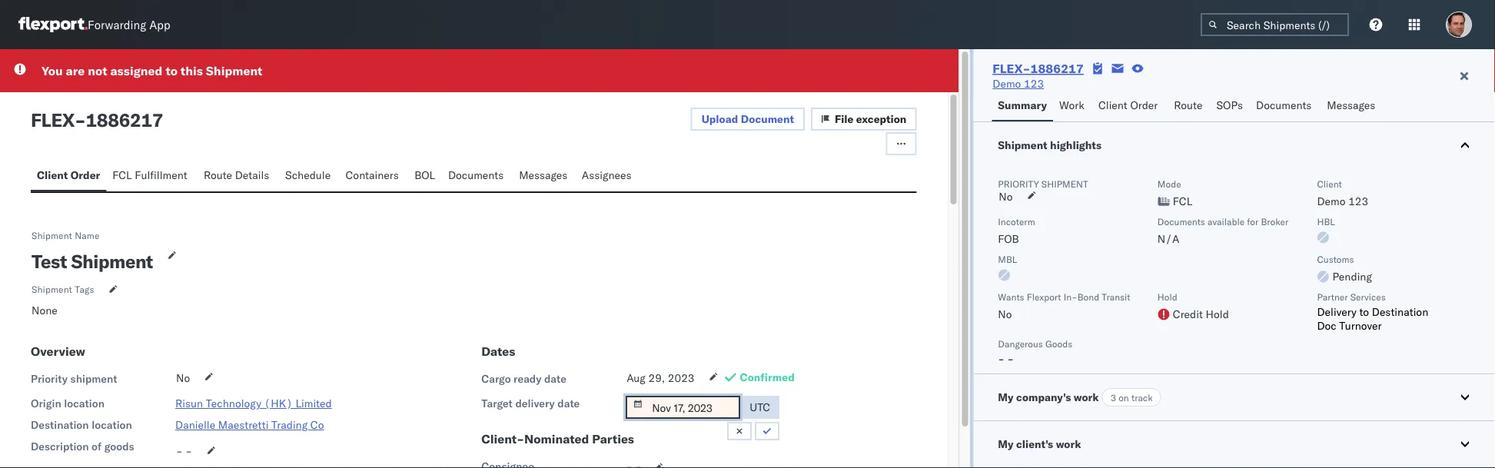 Task type: vqa. For each thing, say whether or not it's contained in the screenshot.
1836193 "Ocean"
no



Task type: locate. For each thing, give the bounding box(es) containing it.
work left 3
[[1074, 391, 1099, 404]]

documents right 'bol' button
[[448, 168, 504, 182]]

2 my from the top
[[998, 437, 1014, 451]]

credit hold
[[1173, 308, 1229, 321]]

assigned
[[110, 63, 163, 78]]

demo down flex-
[[993, 77, 1021, 90]]

0 vertical spatial fcl
[[112, 168, 132, 182]]

work right client's
[[1056, 437, 1081, 451]]

fcl for fcl
[[1173, 195, 1193, 208]]

0 horizontal spatial route
[[204, 168, 232, 182]]

priority shipment down the shipment highlights
[[998, 178, 1088, 190]]

documents button right the bol on the top of page
[[442, 161, 513, 191]]

to up turnover at bottom right
[[1360, 305, 1369, 319]]

my left "company's"
[[998, 391, 1014, 404]]

fcl inside button
[[112, 168, 132, 182]]

1 vertical spatial priority
[[31, 372, 68, 386]]

client order right work button
[[1099, 98, 1158, 112]]

route button
[[1168, 91, 1210, 121]]

1 vertical spatial client order
[[37, 168, 100, 182]]

1 vertical spatial 123
[[1349, 195, 1369, 208]]

forwarding app link
[[18, 17, 170, 32]]

destination
[[1372, 305, 1429, 319], [31, 418, 89, 432]]

order for the left client order button
[[71, 168, 100, 182]]

client
[[1099, 98, 1128, 112], [37, 168, 68, 182], [1317, 178, 1342, 190]]

tags
[[75, 283, 94, 295]]

pending
[[1333, 270, 1372, 283]]

1 horizontal spatial 1886217
[[1031, 61, 1084, 76]]

1 vertical spatial date
[[558, 397, 580, 410]]

shipment up none
[[32, 283, 72, 295]]

messages
[[1327, 98, 1376, 112], [519, 168, 568, 182]]

to left this
[[166, 63, 178, 78]]

1 vertical spatial route
[[204, 168, 232, 182]]

0 horizontal spatial priority
[[31, 372, 68, 386]]

in-
[[1064, 291, 1078, 303]]

1 horizontal spatial priority
[[998, 178, 1039, 190]]

2 horizontal spatial documents
[[1256, 98, 1312, 112]]

1 vertical spatial documents button
[[442, 161, 513, 191]]

aug 29, 2023
[[627, 371, 695, 385]]

route details button
[[197, 161, 279, 191]]

0 vertical spatial shipment
[[1042, 178, 1088, 190]]

1 vertical spatial work
[[1056, 437, 1081, 451]]

destination down 'services'
[[1372, 305, 1429, 319]]

work inside my client's work button
[[1056, 437, 1081, 451]]

incoterm
[[998, 216, 1035, 227]]

1 vertical spatial messages
[[519, 168, 568, 182]]

0 horizontal spatial demo
[[993, 77, 1021, 90]]

0 horizontal spatial shipment
[[70, 372, 117, 386]]

0 vertical spatial priority shipment
[[998, 178, 1088, 190]]

fcl down the mode
[[1173, 195, 1193, 208]]

no down wants
[[998, 308, 1012, 321]]

client order button down flex
[[31, 161, 106, 191]]

client demo 123 incoterm fob
[[998, 178, 1369, 246]]

flex - 1886217
[[31, 108, 163, 131]]

shipment highlights
[[998, 138, 1102, 152]]

work
[[1059, 98, 1085, 112]]

date right ready
[[544, 372, 566, 386]]

client order button
[[1092, 91, 1168, 121], [31, 161, 106, 191]]

mode
[[1158, 178, 1181, 190]]

shipment up origin location on the bottom left of the page
[[70, 372, 117, 386]]

summary
[[998, 98, 1047, 112]]

1 horizontal spatial destination
[[1372, 305, 1429, 319]]

documents up n/a
[[1158, 216, 1205, 227]]

shipment for shipment tags
[[32, 283, 72, 295]]

schedule
[[285, 168, 331, 182]]

route inside 'route details' button
[[204, 168, 232, 182]]

shipment inside shipment highlights button
[[998, 138, 1048, 152]]

documents right sops button
[[1256, 98, 1312, 112]]

0 vertical spatial destination
[[1372, 305, 1429, 319]]

bond
[[1078, 291, 1100, 303]]

0 horizontal spatial hold
[[1158, 291, 1178, 303]]

you are not assigned to this shipment
[[42, 63, 262, 78]]

0 vertical spatial messages button
[[1321, 91, 1384, 121]]

0 horizontal spatial fcl
[[112, 168, 132, 182]]

0 horizontal spatial messages
[[519, 168, 568, 182]]

fcl fulfillment
[[112, 168, 187, 182]]

hold right credit
[[1206, 308, 1229, 321]]

flex-1886217 link
[[993, 61, 1084, 76]]

no up incoterm
[[999, 190, 1013, 203]]

1 vertical spatial location
[[92, 418, 132, 432]]

0 horizontal spatial documents button
[[442, 161, 513, 191]]

cargo
[[481, 372, 511, 386]]

order down the flex - 1886217 at the left of the page
[[71, 168, 100, 182]]

1 vertical spatial priority shipment
[[31, 372, 117, 386]]

priority up incoterm
[[998, 178, 1039, 190]]

target
[[481, 397, 513, 410]]

my for my company's work
[[998, 391, 1014, 404]]

2 vertical spatial no
[[176, 371, 190, 385]]

date right delivery
[[558, 397, 580, 410]]

0 horizontal spatial client order button
[[31, 161, 106, 191]]

1 horizontal spatial route
[[1174, 98, 1203, 112]]

mbl
[[998, 253, 1017, 265]]

aug
[[627, 371, 646, 385]]

0 vertical spatial client order
[[1099, 98, 1158, 112]]

1 vertical spatial demo
[[1317, 195, 1346, 208]]

shipment
[[206, 63, 262, 78], [998, 138, 1048, 152], [32, 229, 72, 241], [71, 250, 153, 273], [32, 283, 72, 295]]

0 vertical spatial route
[[1174, 98, 1203, 112]]

1 horizontal spatial documents button
[[1250, 91, 1321, 121]]

work for my company's work
[[1074, 391, 1099, 404]]

1886217 up work
[[1031, 61, 1084, 76]]

0 vertical spatial messages
[[1327, 98, 1376, 112]]

broker
[[1261, 216, 1289, 227]]

0 vertical spatial 123
[[1024, 77, 1044, 90]]

file exception
[[835, 112, 907, 126]]

route left details
[[204, 168, 232, 182]]

fob
[[998, 232, 1019, 246]]

shipment down name
[[71, 250, 153, 273]]

1 horizontal spatial order
[[1130, 98, 1158, 112]]

1 vertical spatial fcl
[[1173, 195, 1193, 208]]

route left sops
[[1174, 98, 1203, 112]]

dangerous
[[998, 338, 1043, 349]]

shipment down highlights
[[1042, 178, 1088, 190]]

order
[[1130, 98, 1158, 112], [71, 168, 100, 182]]

demo inside client demo 123 incoterm fob
[[1317, 195, 1346, 208]]

description of goods
[[31, 440, 134, 453]]

company's
[[1016, 391, 1071, 404]]

1 horizontal spatial messages button
[[1321, 91, 1384, 121]]

1 horizontal spatial client order button
[[1092, 91, 1168, 121]]

0 vertical spatial client order button
[[1092, 91, 1168, 121]]

1 horizontal spatial priority shipment
[[998, 178, 1088, 190]]

shipment right this
[[206, 63, 262, 78]]

MMM D, YYYY text field
[[626, 396, 740, 419]]

upload
[[702, 112, 738, 126]]

my inside button
[[998, 437, 1014, 451]]

1 vertical spatial client order button
[[31, 161, 106, 191]]

1 vertical spatial to
[[1360, 305, 1369, 319]]

nominated
[[524, 431, 589, 447]]

flex-
[[993, 61, 1031, 76]]

schedule button
[[279, 161, 339, 191]]

client up hbl
[[1317, 178, 1342, 190]]

route inside route 'button'
[[1174, 98, 1203, 112]]

1 horizontal spatial demo
[[1317, 195, 1346, 208]]

Search Shipments (/) text field
[[1201, 13, 1349, 36]]

containers
[[346, 168, 399, 182]]

1 horizontal spatial 123
[[1349, 195, 1369, 208]]

0 vertical spatial location
[[64, 397, 105, 410]]

123 inside demo 123 link
[[1024, 77, 1044, 90]]

wants flexport in-bond transit no
[[998, 291, 1131, 321]]

1 horizontal spatial documents
[[1158, 216, 1205, 227]]

1 vertical spatial destination
[[31, 418, 89, 432]]

upload document button
[[691, 108, 805, 131]]

details
[[235, 168, 269, 182]]

1 horizontal spatial client
[[1099, 98, 1128, 112]]

shipment highlights button
[[974, 122, 1495, 168]]

documents button right sops
[[1250, 91, 1321, 121]]

goods
[[1046, 338, 1073, 349]]

0 vertical spatial priority
[[998, 178, 1039, 190]]

1 horizontal spatial client order
[[1099, 98, 1158, 112]]

0 horizontal spatial messages button
[[513, 161, 576, 191]]

location for origin location
[[64, 397, 105, 410]]

shipment for shipment name
[[32, 229, 72, 241]]

you
[[42, 63, 63, 78]]

shipment up test
[[32, 229, 72, 241]]

shipment
[[1042, 178, 1088, 190], [70, 372, 117, 386]]

parties
[[592, 431, 634, 447]]

1 horizontal spatial messages
[[1327, 98, 1376, 112]]

priority
[[998, 178, 1039, 190], [31, 372, 68, 386]]

1 horizontal spatial shipment
[[1042, 178, 1088, 190]]

1 vertical spatial messages button
[[513, 161, 576, 191]]

client order down flex
[[37, 168, 100, 182]]

0 horizontal spatial to
[[166, 63, 178, 78]]

2 horizontal spatial client
[[1317, 178, 1342, 190]]

1886217
[[1031, 61, 1084, 76], [86, 108, 163, 131]]

date
[[544, 372, 566, 386], [558, 397, 580, 410]]

client down flex
[[37, 168, 68, 182]]

client right work button
[[1099, 98, 1128, 112]]

1 my from the top
[[998, 391, 1014, 404]]

confirmed
[[740, 371, 795, 384]]

0 vertical spatial order
[[1130, 98, 1158, 112]]

target delivery date
[[481, 397, 580, 410]]

my left client's
[[998, 437, 1014, 451]]

123 down flex-1886217 link
[[1024, 77, 1044, 90]]

0 horizontal spatial order
[[71, 168, 100, 182]]

demo up hbl
[[1317, 195, 1346, 208]]

0 vertical spatial my
[[998, 391, 1014, 404]]

123 up customs
[[1349, 195, 1369, 208]]

0 horizontal spatial client
[[37, 168, 68, 182]]

1 horizontal spatial fcl
[[1173, 195, 1193, 208]]

1886217 down assigned
[[86, 108, 163, 131]]

1 vertical spatial 1886217
[[86, 108, 163, 131]]

priority up origin
[[31, 372, 68, 386]]

location up destination location
[[64, 397, 105, 410]]

0 vertical spatial date
[[544, 372, 566, 386]]

0 horizontal spatial destination
[[31, 418, 89, 432]]

available
[[1208, 216, 1245, 227]]

no up risun
[[176, 371, 190, 385]]

shipment down summary button
[[998, 138, 1048, 152]]

1 vertical spatial hold
[[1206, 308, 1229, 321]]

bol
[[415, 168, 435, 182]]

to
[[166, 63, 178, 78], [1360, 305, 1369, 319]]

flex
[[31, 108, 75, 131]]

goods
[[104, 440, 134, 453]]

1 vertical spatial no
[[998, 308, 1012, 321]]

0 horizontal spatial 123
[[1024, 77, 1044, 90]]

documents
[[1256, 98, 1312, 112], [448, 168, 504, 182], [1158, 216, 1205, 227]]

my
[[998, 391, 1014, 404], [998, 437, 1014, 451]]

destination up description
[[31, 418, 89, 432]]

priority shipment up origin location on the bottom left of the page
[[31, 372, 117, 386]]

highlights
[[1050, 138, 1102, 152]]

0 vertical spatial work
[[1074, 391, 1099, 404]]

forwarding app
[[88, 17, 170, 32]]

documents inside documents available for broker n/a
[[1158, 216, 1205, 227]]

location up goods
[[92, 418, 132, 432]]

file
[[835, 112, 854, 126]]

order left route 'button'
[[1130, 98, 1158, 112]]

2 vertical spatial documents
[[1158, 216, 1205, 227]]

1 horizontal spatial to
[[1360, 305, 1369, 319]]

client order button right work
[[1092, 91, 1168, 121]]

1 vertical spatial my
[[998, 437, 1014, 451]]

0 horizontal spatial documents
[[448, 168, 504, 182]]

1 vertical spatial order
[[71, 168, 100, 182]]

fcl left 'fulfillment'
[[112, 168, 132, 182]]

hold up credit
[[1158, 291, 1178, 303]]



Task type: describe. For each thing, give the bounding box(es) containing it.
sops button
[[1210, 91, 1250, 121]]

shipment for shipment highlights
[[998, 138, 1048, 152]]

of
[[92, 440, 102, 453]]

credit
[[1173, 308, 1203, 321]]

route details
[[204, 168, 269, 182]]

my company's work
[[998, 391, 1099, 404]]

doc
[[1317, 319, 1337, 333]]

limited
[[296, 397, 332, 410]]

to inside partner services delivery to destination doc turnover dangerous goods - -
[[1360, 305, 1369, 319]]

0 vertical spatial demo
[[993, 77, 1021, 90]]

0 vertical spatial hold
[[1158, 291, 1178, 303]]

bol button
[[408, 161, 442, 191]]

origin location
[[31, 397, 105, 410]]

my client's work
[[998, 437, 1081, 451]]

work for my client's work
[[1056, 437, 1081, 451]]

location for destination location
[[92, 418, 132, 432]]

co
[[310, 418, 324, 432]]

on
[[1119, 392, 1129, 403]]

date for target delivery date
[[558, 397, 580, 410]]

customs
[[1317, 253, 1354, 265]]

3
[[1111, 392, 1116, 403]]

transit
[[1102, 291, 1131, 303]]

hbl
[[1317, 216, 1335, 227]]

app
[[149, 17, 170, 32]]

(hk)
[[264, 397, 293, 410]]

1 vertical spatial shipment
[[70, 372, 117, 386]]

1 vertical spatial documents
[[448, 168, 504, 182]]

shipment name
[[32, 229, 100, 241]]

ready
[[514, 372, 542, 386]]

fcl for fcl fulfillment
[[112, 168, 132, 182]]

flexport. image
[[18, 17, 88, 32]]

destination inside partner services delivery to destination doc turnover dangerous goods - -
[[1372, 305, 1429, 319]]

shipment tags
[[32, 283, 94, 295]]

0 horizontal spatial priority shipment
[[31, 372, 117, 386]]

technology
[[206, 397, 261, 410]]

client's
[[1016, 437, 1053, 451]]

0 vertical spatial 1886217
[[1031, 61, 1084, 76]]

risun
[[175, 397, 203, 410]]

assignees
[[582, 168, 632, 182]]

0 horizontal spatial client order
[[37, 168, 100, 182]]

my client's work button
[[974, 421, 1495, 467]]

my for my client's work
[[998, 437, 1014, 451]]

0 vertical spatial no
[[999, 190, 1013, 203]]

danielle
[[175, 418, 215, 432]]

for
[[1247, 216, 1259, 227]]

fulfillment
[[135, 168, 187, 182]]

wants
[[998, 291, 1025, 303]]

partner services delivery to destination doc turnover dangerous goods - -
[[998, 291, 1429, 366]]

date for cargo ready date
[[544, 372, 566, 386]]

no inside wants flexport in-bond transit no
[[998, 308, 1012, 321]]

messages for left messages button
[[519, 168, 568, 182]]

origin
[[31, 397, 61, 410]]

client for the left client order button
[[37, 168, 68, 182]]

1 horizontal spatial hold
[[1206, 308, 1229, 321]]

description
[[31, 440, 89, 453]]

0 horizontal spatial 1886217
[[86, 108, 163, 131]]

delivery
[[1317, 305, 1357, 319]]

risun technology (hk) limited
[[175, 397, 332, 410]]

cargo ready date
[[481, 372, 566, 386]]

n/a
[[1158, 232, 1180, 246]]

none
[[32, 304, 58, 317]]

route for route details
[[204, 168, 232, 182]]

test
[[32, 250, 67, 273]]

flex-1886217
[[993, 61, 1084, 76]]

sops
[[1217, 98, 1243, 112]]

flexport
[[1027, 291, 1061, 303]]

order for the right client order button
[[1130, 98, 1158, 112]]

name
[[75, 229, 100, 241]]

123 inside client demo 123 incoterm fob
[[1349, 195, 1369, 208]]

route for route
[[1174, 98, 1203, 112]]

overview
[[31, 344, 85, 359]]

turnover
[[1340, 319, 1382, 333]]

dates
[[481, 344, 515, 359]]

destination location
[[31, 418, 132, 432]]

danielle maestretti trading co
[[175, 418, 324, 432]]

forwarding
[[88, 17, 146, 32]]

track
[[1132, 392, 1153, 403]]

0 vertical spatial documents
[[1256, 98, 1312, 112]]

0 vertical spatial to
[[166, 63, 178, 78]]

delivery
[[515, 397, 555, 410]]

documents available for broker n/a
[[1158, 216, 1289, 246]]

risun technology (hk) limited link
[[175, 397, 332, 410]]

messages for top messages button
[[1327, 98, 1376, 112]]

- -
[[176, 444, 192, 458]]

work button
[[1053, 91, 1092, 121]]

client-nominated parties
[[481, 431, 634, 447]]

test shipment
[[32, 250, 153, 273]]

0 vertical spatial documents button
[[1250, 91, 1321, 121]]

are
[[66, 63, 85, 78]]

3 on track
[[1111, 392, 1153, 403]]

upload document
[[702, 112, 794, 126]]

trading
[[271, 418, 308, 432]]

demo 123
[[993, 77, 1044, 90]]

exception
[[856, 112, 907, 126]]

client for the right client order button
[[1099, 98, 1128, 112]]

client inside client demo 123 incoterm fob
[[1317, 178, 1342, 190]]

fcl fulfillment button
[[106, 161, 197, 191]]

services
[[1351, 291, 1386, 303]]

partner
[[1317, 291, 1348, 303]]



